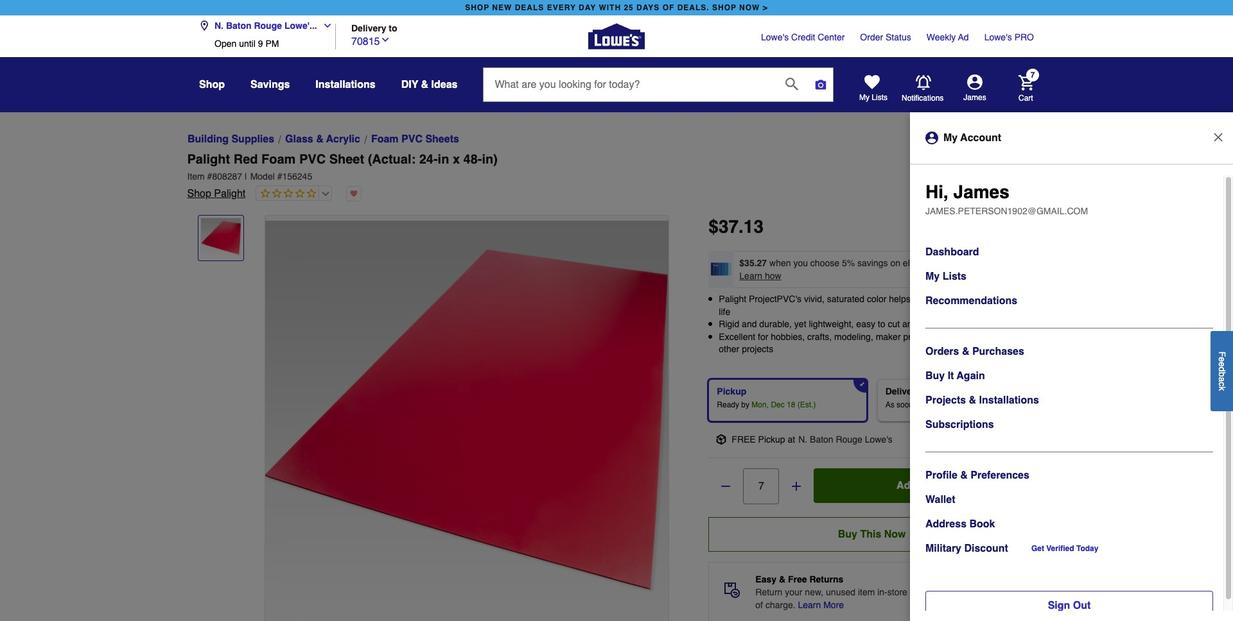 Task type: describe. For each thing, give the bounding box(es) containing it.
& for acrylic
[[316, 134, 323, 145]]

day.
[[1002, 258, 1018, 268]]

back
[[946, 588, 965, 598]]

2 shop from the left
[[712, 3, 737, 12]]

preferences
[[970, 470, 1029, 482]]

savings
[[250, 79, 290, 91]]

1 vertical spatial palight
[[214, 188, 246, 200]]

1 horizontal spatial lists
[[943, 271, 967, 283]]

f
[[1217, 352, 1227, 357]]

lowe'...
[[284, 21, 317, 31]]

sign out button
[[925, 591, 1213, 621]]

returns
[[809, 575, 843, 585]]

1 horizontal spatial lowe's
[[865, 435, 893, 445]]

james.peterson1902@gmail.com
[[925, 206, 1088, 216]]

plus image
[[790, 480, 803, 493]]

lightweight,
[[809, 319, 854, 330]]

2 # from the left
[[278, 171, 283, 182]]

7
[[1030, 71, 1035, 80]]

1 horizontal spatial pvc
[[401, 134, 423, 145]]

mon, inside pickup ready by mon, dec 18 (est.)
[[752, 401, 769, 410]]

color
[[867, 294, 886, 304]]

verified
[[1046, 545, 1074, 554]]

1 vertical spatial my lists
[[925, 271, 967, 283]]

ad
[[958, 32, 969, 42]]

profile
[[925, 470, 957, 482]]

add to cart
[[897, 480, 952, 492]]

return
[[755, 588, 782, 598]]

n. baton rouge lowe'... button
[[199, 13, 338, 39]]

0 horizontal spatial lists
[[872, 93, 888, 102]]

location image
[[199, 21, 209, 31]]

sign
[[1048, 600, 1070, 612]]

palight red foam pvc sheet (actual: 24-in x 48-in) item # 808287 | model # 156245
[[188, 152, 498, 182]]

1 horizontal spatial projects
[[935, 294, 967, 304]]

free
[[788, 575, 807, 585]]

1 horizontal spatial baton
[[810, 435, 833, 445]]

18 inside delivery as soon as mon, dec 18
[[961, 401, 969, 410]]

lowe's for lowe's credit center
[[761, 32, 789, 42]]

learn more
[[798, 600, 844, 611]]

it
[[948, 371, 954, 382]]

foam pvc sheets link
[[371, 132, 459, 147]]

$ 37 . 13
[[709, 216, 764, 237]]

shop for shop palight
[[188, 188, 212, 200]]

dashboard
[[925, 247, 979, 258]]

modeling,
[[834, 332, 873, 342]]

title image
[[201, 218, 241, 258]]

address
[[925, 519, 967, 530]]

shop new deals every day with 25 days of deals. shop now > link
[[463, 0, 770, 15]]

new,
[[805, 588, 823, 598]]

minus image
[[719, 480, 732, 493]]

hi,
[[925, 182, 948, 202]]

eligible
[[903, 258, 931, 268]]

sheets
[[425, 134, 459, 145]]

f e e d b a c k
[[1217, 352, 1227, 391]]

savings button
[[250, 73, 290, 96]]

13
[[744, 216, 764, 237]]

x
[[453, 152, 460, 167]]

37
[[719, 216, 739, 237]]

book
[[969, 519, 995, 530]]

and left designs
[[969, 294, 984, 304]]

building supplies link
[[188, 132, 274, 147]]

dec inside delivery as soon as mon, dec 18
[[945, 401, 959, 410]]

purchases
[[972, 346, 1024, 358]]

buy for buy this now
[[838, 529, 857, 541]]

fabricate
[[920, 319, 954, 330]]

option group containing pickup
[[703, 374, 1040, 427]]

d
[[1217, 367, 1227, 372]]

center
[[818, 32, 845, 42]]

& for installations
[[969, 395, 976, 407]]

lowe's pro
[[984, 32, 1034, 42]]

0 horizontal spatial installations
[[316, 79, 376, 91]]

glass
[[285, 134, 313, 145]]

rouge inside "n. baton rouge lowe'..." button
[[254, 21, 282, 31]]

easy
[[856, 319, 875, 330]]

james inside the hi, james james.peterson1902@gmail.com
[[953, 182, 1009, 202]]

you
[[793, 258, 808, 268]]

a
[[1217, 377, 1227, 382]]

& for preferences
[[960, 470, 968, 482]]

open
[[214, 39, 236, 49]]

sheet
[[330, 152, 365, 167]]

day
[[579, 3, 596, 12]]

buy it again link
[[925, 369, 985, 384]]

of
[[755, 600, 763, 611]]

now
[[884, 529, 906, 541]]

$
[[709, 216, 719, 237]]

$35.27
[[739, 258, 767, 268]]

vivid,
[[804, 294, 824, 304]]

ship
[[920, 588, 937, 598]]

& for ideas
[[421, 79, 428, 91]]

bring
[[913, 294, 933, 304]]

acrylic
[[326, 134, 360, 145]]

25
[[624, 3, 634, 12]]

notifications
[[902, 93, 944, 102]]

& for purchases
[[962, 346, 969, 358]]

at
[[788, 435, 795, 445]]

weekly ad
[[926, 32, 969, 42]]

(actual:
[[368, 152, 416, 167]]

1 # from the left
[[207, 171, 213, 182]]

cart inside 'button'
[[932, 480, 952, 492]]

order status link
[[860, 31, 911, 44]]

0 vertical spatial my lists
[[859, 93, 888, 102]]

learn inside the $35.27 when you choose 5% savings on eligible purchases every day. learn how
[[739, 271, 762, 281]]

b
[[1217, 372, 1227, 377]]

shop button
[[199, 73, 225, 96]]

2 vertical spatial my
[[925, 271, 940, 283]]

delivery for to
[[351, 23, 386, 33]]

lowe's home improvement lists image
[[864, 74, 880, 90]]

in-
[[877, 588, 887, 598]]

dec inside pickup ready by mon, dec 18 (est.)
[[771, 401, 785, 410]]

808287
[[213, 171, 243, 182]]

1 vertical spatial rouge
[[836, 435, 862, 445]]

item
[[188, 171, 205, 182]]

chat invite button image
[[1175, 574, 1214, 613]]

installations button
[[316, 73, 376, 96]]

it
[[939, 588, 944, 598]]

lowe's credit center link
[[761, 31, 845, 44]]

9
[[258, 39, 263, 49]]

military discount
[[925, 543, 1008, 555]]

dashboard link
[[925, 245, 979, 260]]

1 vertical spatial projects
[[742, 344, 773, 355]]

shop new deals every day with 25 days of deals. shop now >
[[465, 3, 768, 12]]

lowe's home improvement cart image
[[1019, 75, 1034, 90]]

recommendations
[[925, 295, 1017, 307]]

item
[[858, 588, 875, 598]]



Task type: locate. For each thing, give the bounding box(es) containing it.
military
[[925, 543, 961, 555]]

get
[[1031, 545, 1044, 554]]

crafts,
[[807, 332, 832, 342]]

rouge right at
[[836, 435, 862, 445]]

1 horizontal spatial cart
[[1019, 93, 1033, 102]]

my lists down lowe's home improvement lists image
[[859, 93, 888, 102]]

wallet link
[[925, 493, 955, 508]]

chevron down image down "delivery to"
[[380, 34, 390, 45]]

as
[[885, 401, 894, 410]]

# right the model
[[278, 171, 283, 182]]

& right the glass on the left top of page
[[316, 134, 323, 145]]

credit
[[791, 32, 815, 42]]

shop down open
[[199, 79, 225, 91]]

0 horizontal spatial foam
[[262, 152, 296, 167]]

item number 8 0 8 2 8 7 and model number 1 5 6 2 4 5 element
[[188, 170, 1045, 183]]

james inside button
[[963, 93, 986, 102]]

0 vertical spatial my
[[859, 93, 870, 102]]

orders
[[925, 346, 959, 358]]

0 horizontal spatial my lists
[[859, 93, 888, 102]]

lowe's home improvement logo image
[[588, 8, 645, 65]]

1 vertical spatial chevron down image
[[380, 34, 390, 45]]

0 horizontal spatial my lists link
[[859, 74, 888, 103]]

easy & free returns return your new, unused item in-store or ship it back to us free of charge.
[[755, 575, 1005, 611]]

lists
[[872, 93, 888, 102], [943, 271, 967, 283]]

0 horizontal spatial lowe's
[[761, 32, 789, 42]]

1 horizontal spatial learn
[[798, 600, 821, 611]]

pvc down glass & acrylic
[[300, 152, 326, 167]]

james up james.peterson1902@gmail.com
[[953, 182, 1009, 202]]

1 vertical spatial baton
[[810, 435, 833, 445]]

1 horizontal spatial rouge
[[836, 435, 862, 445]]

delivery
[[351, 23, 386, 33], [885, 387, 920, 397]]

pickup inside pickup ready by mon, dec 18 (est.)
[[717, 387, 746, 397]]

1 e from the top
[[1217, 357, 1227, 362]]

k
[[1217, 386, 1227, 391]]

5%
[[842, 258, 855, 268]]

order status
[[860, 32, 911, 42]]

0 vertical spatial shop
[[199, 79, 225, 91]]

delivery up soon
[[885, 387, 920, 397]]

orders & purchases
[[925, 346, 1024, 358]]

pickup image
[[716, 435, 727, 445]]

0 vertical spatial james
[[963, 93, 986, 102]]

address book link
[[925, 517, 995, 532]]

1 horizontal spatial my
[[925, 271, 940, 283]]

projectpvc's
[[749, 294, 801, 304]]

glass & acrylic link
[[285, 132, 360, 147]]

baton inside button
[[226, 21, 251, 31]]

0 horizontal spatial learn
[[739, 271, 762, 281]]

chevron down image
[[317, 21, 332, 31], [380, 34, 390, 45]]

zero stars image
[[257, 188, 316, 200]]

subscriptions link
[[925, 417, 994, 433]]

option group
[[703, 374, 1040, 427]]

my lists link left the notifications
[[859, 74, 888, 103]]

projects
[[935, 294, 967, 304], [742, 344, 773, 355]]

foam inside palight red foam pvc sheet (actual: 24-in x 48-in) item # 808287 | model # 156245
[[262, 152, 296, 167]]

pickup left at
[[758, 435, 785, 445]]

in
[[438, 152, 449, 167]]

1 vertical spatial lists
[[943, 271, 967, 283]]

shop left now
[[712, 3, 737, 12]]

palight projectpvc's vivid, saturated color helps bring projects and designs to life rigid and durable, yet lightweight, easy to cut and fabricate excellent for hobbies, crafts, modeling, maker projects, interior decorating and other projects
[[719, 294, 1029, 355]]

2 horizontal spatial lowe's
[[984, 32, 1012, 42]]

baton right at
[[810, 435, 833, 445]]

2 e from the top
[[1217, 362, 1227, 367]]

cart down lowe's home improvement cart icon
[[1019, 93, 1033, 102]]

free pickup at n. baton rouge lowe's
[[732, 435, 893, 445]]

search image
[[786, 77, 799, 90]]

.
[[739, 216, 744, 237]]

0 horizontal spatial pickup
[[717, 387, 746, 397]]

learn down new,
[[798, 600, 821, 611]]

my lists
[[859, 93, 888, 102], [925, 271, 967, 283]]

2 horizontal spatial my
[[943, 132, 958, 144]]

1 vertical spatial installations
[[979, 395, 1039, 407]]

in)
[[482, 152, 498, 167]]

1 vertical spatial cart
[[932, 480, 952, 492]]

2 mon, from the left
[[926, 401, 943, 410]]

delivery as soon as mon, dec 18
[[885, 387, 969, 410]]

0 vertical spatial palight
[[188, 152, 230, 167]]

1 vertical spatial my lists link
[[925, 269, 967, 284]]

saturated
[[827, 294, 864, 304]]

rouge
[[254, 21, 282, 31], [836, 435, 862, 445]]

palight up life
[[719, 294, 746, 304]]

shop for shop
[[199, 79, 225, 91]]

e up b
[[1217, 362, 1227, 367]]

designs
[[987, 294, 1018, 304]]

palight inside palight red foam pvc sheet (actual: 24-in x 48-in) item # 808287 | model # 156245
[[188, 152, 230, 167]]

purchases
[[933, 258, 975, 268]]

learn
[[739, 271, 762, 281], [798, 600, 821, 611]]

palight down 808287
[[214, 188, 246, 200]]

baton up open until 9 pm at the top left of the page
[[226, 21, 251, 31]]

installations down 70815
[[316, 79, 376, 91]]

lowe's left credit
[[761, 32, 789, 42]]

buy left the this
[[838, 529, 857, 541]]

1 horizontal spatial n.
[[798, 435, 807, 445]]

foam up (actual:
[[371, 134, 399, 145]]

0 horizontal spatial cart
[[932, 480, 952, 492]]

lowe's down as
[[865, 435, 893, 445]]

18 inside pickup ready by mon, dec 18 (est.)
[[787, 401, 795, 410]]

and up excellent
[[742, 319, 757, 330]]

0 vertical spatial pickup
[[717, 387, 746, 397]]

18
[[787, 401, 795, 410], [961, 401, 969, 410]]

orders & purchases link
[[925, 344, 1024, 360]]

1 dec from the left
[[771, 401, 785, 410]]

>
[[763, 3, 768, 12]]

weekly
[[926, 32, 956, 42]]

2 dec from the left
[[945, 401, 959, 410]]

cart
[[1019, 93, 1033, 102], [932, 480, 952, 492]]

2 vertical spatial palight
[[719, 294, 746, 304]]

military discount link
[[925, 541, 1008, 557]]

1 vertical spatial pvc
[[300, 152, 326, 167]]

pickup up ready
[[717, 387, 746, 397]]

chevron down image inside "n. baton rouge lowe'..." button
[[317, 21, 332, 31]]

n. right location image
[[214, 21, 223, 31]]

palight down building
[[188, 152, 230, 167]]

projects
[[925, 395, 966, 407]]

156245
[[283, 171, 313, 182]]

0 horizontal spatial shop
[[465, 3, 489, 12]]

decorating
[[970, 332, 1012, 342]]

0 vertical spatial chevron down image
[[317, 21, 332, 31]]

my lists link down purchases
[[925, 269, 967, 284]]

n. right at
[[798, 435, 807, 445]]

my left account
[[943, 132, 958, 144]]

every
[[547, 3, 576, 12]]

24-
[[419, 152, 438, 167]]

lists down purchases
[[943, 271, 967, 283]]

1 horizontal spatial my lists
[[925, 271, 967, 283]]

lowe's left pro
[[984, 32, 1012, 42]]

18 up the subscriptions link
[[961, 401, 969, 410]]

0 vertical spatial n.
[[214, 21, 223, 31]]

1 horizontal spatial foam
[[371, 134, 399, 145]]

delivery for as
[[885, 387, 920, 397]]

70815
[[351, 36, 380, 47]]

my account
[[943, 132, 1001, 144]]

18 left (est.)
[[787, 401, 795, 410]]

0 horizontal spatial delivery
[[351, 23, 386, 33]]

0 horizontal spatial pvc
[[300, 152, 326, 167]]

life
[[719, 307, 730, 317]]

palight for projectpvc's
[[719, 294, 746, 304]]

0 horizontal spatial rouge
[[254, 21, 282, 31]]

# right item
[[207, 171, 213, 182]]

new
[[492, 3, 512, 12]]

1 vertical spatial foam
[[262, 152, 296, 167]]

& down interior
[[962, 346, 969, 358]]

close image
[[1212, 131, 1225, 144]]

cart up the wallet 'link'
[[932, 480, 952, 492]]

projects & installations link
[[925, 393, 1039, 408]]

dec left (est.)
[[771, 401, 785, 410]]

0 horizontal spatial baton
[[226, 21, 251, 31]]

my down lowe's home improvement lists image
[[859, 93, 870, 102]]

chevron down image inside 70815 button
[[380, 34, 390, 45]]

None search field
[[483, 67, 834, 112]]

0 vertical spatial learn
[[739, 271, 762, 281]]

buy this now button
[[709, 518, 1035, 552]]

diy & ideas button
[[401, 73, 458, 96]]

1 shop from the left
[[465, 3, 489, 12]]

1 vertical spatial my
[[943, 132, 958, 144]]

learn down $35.27
[[739, 271, 762, 281]]

and right cut
[[902, 319, 917, 330]]

my lists down purchases
[[925, 271, 967, 283]]

pvc inside palight red foam pvc sheet (actual: 24-in x 48-in) item # 808287 | model # 156245
[[300, 152, 326, 167]]

account
[[960, 132, 1001, 144]]

Stepper number input field with increment and decrement buttons number field
[[743, 469, 779, 505]]

add to cart button
[[814, 469, 1035, 503]]

0 horizontal spatial projects
[[742, 344, 773, 355]]

james up my account
[[963, 93, 986, 102]]

1 vertical spatial pickup
[[758, 435, 785, 445]]

0 vertical spatial baton
[[226, 21, 251, 31]]

learn more link
[[798, 599, 844, 612]]

0 horizontal spatial mon,
[[752, 401, 769, 410]]

1 horizontal spatial 18
[[961, 401, 969, 410]]

lowe's
[[761, 32, 789, 42], [984, 32, 1012, 42], [865, 435, 893, 445]]

buy it again
[[925, 371, 985, 382]]

n. inside button
[[214, 21, 223, 31]]

to inside 'button'
[[919, 480, 929, 492]]

0 horizontal spatial 18
[[787, 401, 795, 410]]

1 vertical spatial delivery
[[885, 387, 920, 397]]

& inside button
[[421, 79, 428, 91]]

chevron down image left "delivery to"
[[317, 21, 332, 31]]

0 horizontal spatial buy
[[838, 529, 857, 541]]

deals
[[515, 3, 544, 12]]

shop left new
[[465, 3, 489, 12]]

installations down 'again'
[[979, 395, 1039, 407]]

store
[[887, 588, 907, 598]]

buy for buy it again
[[925, 371, 945, 382]]

durable,
[[759, 319, 792, 330]]

48-
[[464, 152, 482, 167]]

buy inside button
[[838, 529, 857, 541]]

soon
[[896, 401, 913, 410]]

learn how button
[[739, 270, 781, 283]]

1 horizontal spatial shop
[[712, 3, 737, 12]]

&
[[421, 79, 428, 91], [316, 134, 323, 145], [962, 346, 969, 358], [969, 395, 976, 407], [960, 470, 968, 482], [779, 575, 785, 585]]

1 vertical spatial n.
[[798, 435, 807, 445]]

& down 'again'
[[969, 395, 976, 407]]

lowe's home improvement notification center image
[[916, 75, 931, 90]]

days
[[636, 3, 660, 12]]

0 horizontal spatial #
[[207, 171, 213, 182]]

shop down item
[[188, 188, 212, 200]]

& right profile
[[960, 470, 968, 482]]

0 vertical spatial cart
[[1019, 93, 1033, 102]]

e up d
[[1217, 357, 1227, 362]]

c
[[1217, 382, 1227, 386]]

open until 9 pm
[[214, 39, 279, 49]]

rigid
[[719, 319, 739, 330]]

0 vertical spatial lists
[[872, 93, 888, 102]]

projects down for
[[742, 344, 773, 355]]

pvc up 24-
[[401, 134, 423, 145]]

mon, right as
[[926, 401, 943, 410]]

& for free
[[779, 575, 785, 585]]

1 vertical spatial buy
[[838, 529, 857, 541]]

0 horizontal spatial n.
[[214, 21, 223, 31]]

rouge up pm
[[254, 21, 282, 31]]

1 horizontal spatial installations
[[979, 395, 1039, 407]]

1 horizontal spatial my lists link
[[925, 269, 967, 284]]

buy this now
[[838, 529, 906, 541]]

discount
[[964, 543, 1008, 555]]

1 horizontal spatial #
[[278, 171, 283, 182]]

palight for red
[[188, 152, 230, 167]]

mon, inside delivery as soon as mon, dec 18
[[926, 401, 943, 410]]

0 vertical spatial foam
[[371, 134, 399, 145]]

savings
[[857, 258, 888, 268]]

delivery inside delivery as soon as mon, dec 18
[[885, 387, 920, 397]]

my down eligible
[[925, 271, 940, 283]]

& left free
[[779, 575, 785, 585]]

cut
[[888, 319, 900, 330]]

1 18 from the left
[[787, 401, 795, 410]]

1 mon, from the left
[[752, 401, 769, 410]]

0 vertical spatial delivery
[[351, 23, 386, 33]]

heart filled image
[[346, 186, 361, 202]]

as
[[915, 401, 923, 410]]

and up purchases
[[1014, 332, 1029, 342]]

0 vertical spatial my lists link
[[859, 74, 888, 103]]

palight inside palight projectpvc's vivid, saturated color helps bring projects and designs to life rigid and durable, yet lightweight, easy to cut and fabricate excellent for hobbies, crafts, modeling, maker projects, interior decorating and other projects
[[719, 294, 746, 304]]

unused
[[826, 588, 855, 598]]

1 vertical spatial james
[[953, 182, 1009, 202]]

model
[[251, 171, 275, 182]]

2 18 from the left
[[961, 401, 969, 410]]

1 vertical spatial shop
[[188, 188, 212, 200]]

my
[[859, 93, 870, 102], [943, 132, 958, 144], [925, 271, 940, 283]]

ready
[[717, 401, 739, 410]]

n. baton rouge lowe'...
[[214, 21, 317, 31]]

lowe's for lowe's pro
[[984, 32, 1012, 42]]

lists down lowe's home improvement lists image
[[872, 93, 888, 102]]

1 horizontal spatial delivery
[[885, 387, 920, 397]]

0 horizontal spatial chevron down image
[[317, 21, 332, 31]]

& right diy
[[421, 79, 428, 91]]

supplies
[[231, 134, 274, 145]]

Search Query text field
[[484, 68, 775, 101]]

dec up subscriptions
[[945, 401, 959, 410]]

1 horizontal spatial dec
[[945, 401, 959, 410]]

mon, right by
[[752, 401, 769, 410]]

lowe's credit center
[[761, 32, 845, 42]]

0 vertical spatial installations
[[316, 79, 376, 91]]

camera image
[[815, 78, 827, 91]]

to inside easy & free returns return your new, unused item in-store or ship it back to us free of charge.
[[968, 588, 975, 598]]

1 horizontal spatial buy
[[925, 371, 945, 382]]

buy left it
[[925, 371, 945, 382]]

1 horizontal spatial chevron down image
[[380, 34, 390, 45]]

deals.
[[677, 3, 709, 12]]

projects right bring
[[935, 294, 967, 304]]

0 vertical spatial pvc
[[401, 134, 423, 145]]

0 horizontal spatial my
[[859, 93, 870, 102]]

pvc
[[401, 134, 423, 145], [300, 152, 326, 167]]

0 vertical spatial rouge
[[254, 21, 282, 31]]

1 horizontal spatial pickup
[[758, 435, 785, 445]]

how
[[765, 271, 781, 281]]

delivery up 70815
[[351, 23, 386, 33]]

foam up the model
[[262, 152, 296, 167]]

0 vertical spatial buy
[[925, 371, 945, 382]]

0 vertical spatial projects
[[935, 294, 967, 304]]

& inside easy & free returns return your new, unused item in-store or ship it back to us free of charge.
[[779, 575, 785, 585]]

diy
[[401, 79, 418, 91]]

yet
[[794, 319, 806, 330]]

address book
[[925, 519, 995, 530]]

1 vertical spatial learn
[[798, 600, 821, 611]]

0 horizontal spatial dec
[[771, 401, 785, 410]]

1 horizontal spatial mon,
[[926, 401, 943, 410]]



Task type: vqa. For each thing, say whether or not it's contained in the screenshot.
THE LEARN MORE
yes



